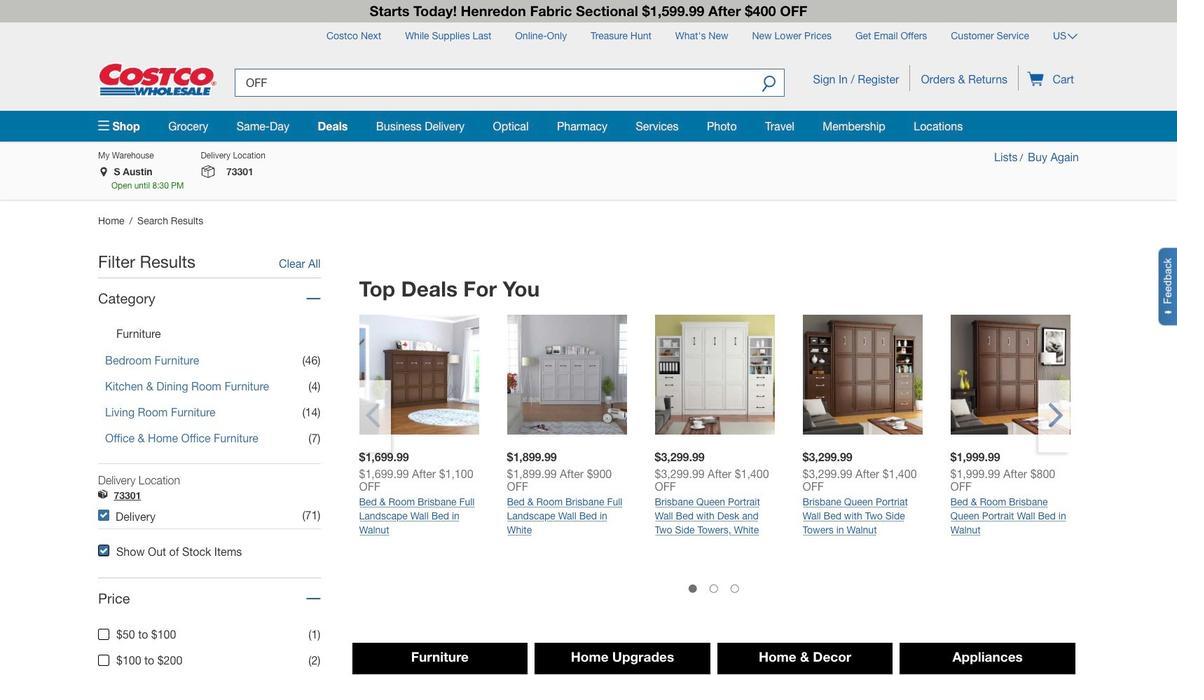 Task type: locate. For each thing, give the bounding box(es) containing it.
bed & room brisbane full landscape wall bed in walnut image
[[359, 315, 479, 435]]

costco delivery location image
[[98, 490, 108, 502]]

main element
[[98, 110, 1080, 142]]

bed & room brisbane queen portrait wall bed in walnut image
[[951, 315, 1071, 435]]



Task type: describe. For each thing, give the bounding box(es) containing it.
costco us homepage image
[[98, 62, 217, 96]]

brisbane queen portriat wall bed with two side towers in walnut image
[[803, 315, 923, 435]]

brisbane queen portrait wall bed with desk and two side towers, white image
[[655, 315, 775, 435]]

search image
[[762, 75, 776, 94]]

bed & room brisbane full landscape wall bed in white image
[[507, 315, 627, 435]]

Search text field
[[235, 68, 754, 96]]

Search text field
[[235, 68, 754, 96]]



Task type: vqa. For each thing, say whether or not it's contained in the screenshot.
Brisbane Queen Portriat Wall Bed With Two Side Towers In Walnut IMAGE at the right
yes



